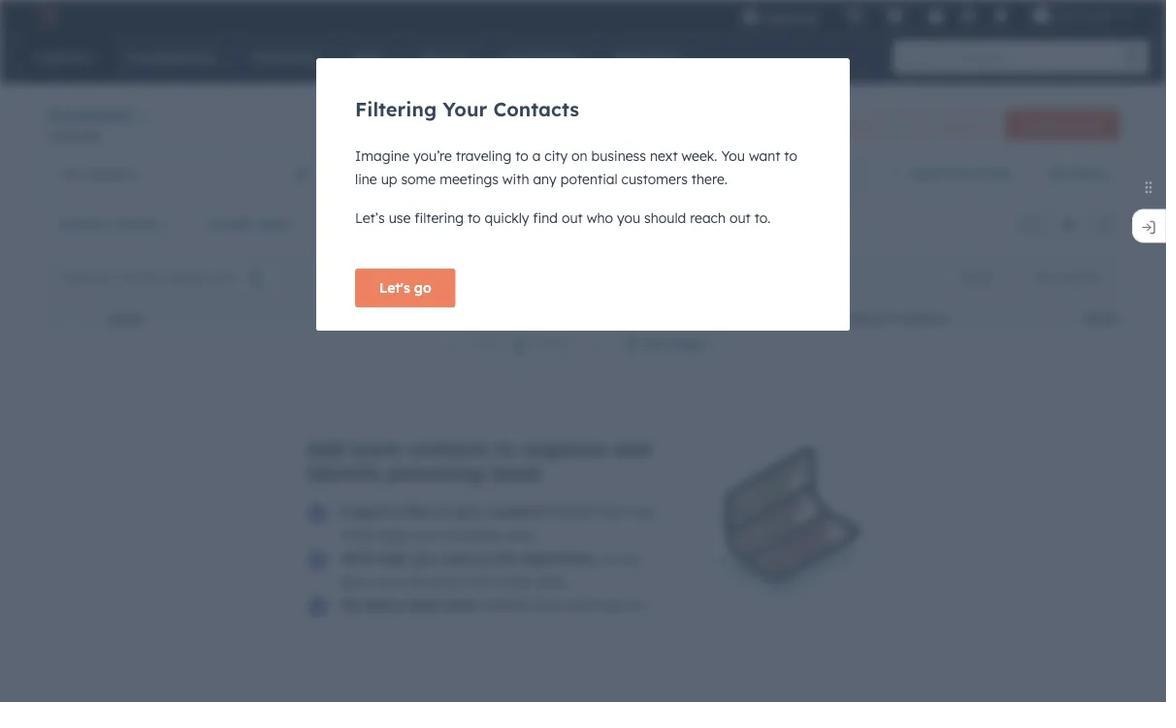 Task type: locate. For each thing, give the bounding box(es) containing it.
promising
[[387, 461, 485, 485]]

leads
[[491, 461, 542, 485]]

0 vertical spatial add
[[911, 165, 938, 182]]

contacts up import a file or sync contacts
[[406, 437, 489, 461]]

0 horizontal spatial date
[[258, 215, 289, 232]]

uses.
[[505, 527, 537, 544]]

1 horizontal spatial add
[[911, 165, 938, 182]]

add left more
[[306, 437, 344, 461]]

status
[[546, 215, 588, 232]]

help down apps
[[378, 550, 407, 567]]

1 all from the left
[[1048, 165, 1065, 182]]

1 horizontal spatial contact
[[841, 313, 897, 327]]

1 horizontal spatial press to sort. image
[[1037, 312, 1044, 325]]

your up the fancy
[[377, 573, 405, 590]]

1 vertical spatial help
[[341, 620, 368, 637]]

view
[[942, 165, 973, 182]]

menu item
[[832, 0, 836, 31]]

2 date from the left
[[428, 215, 459, 232]]

upgrade
[[764, 9, 818, 25]]

(3/5)
[[977, 165, 1011, 182]]

want
[[749, 147, 780, 164]]

calling icon button
[[838, 3, 870, 28]]

the
[[633, 503, 654, 520], [495, 550, 517, 567]]

prev button
[[435, 331, 509, 356]]

add left view
[[911, 165, 938, 182]]

0 horizontal spatial contact owner
[[59, 215, 158, 232]]

contacts up city on the top
[[493, 97, 579, 121]]

25 per page button
[[611, 324, 731, 363]]

contacts down imagine at the top of the page
[[359, 165, 414, 182]]

you inside so you grow your business with clean data.
[[618, 550, 641, 567]]

menu
[[729, 0, 1143, 31]]

4 press to sort. element from the left
[[1037, 312, 1044, 328]]

contacts button
[[47, 101, 150, 129]]

page
[[670, 335, 705, 352]]

0 horizontal spatial create
[[209, 215, 254, 232]]

filtering
[[355, 97, 437, 121]]

marketplaces image
[[886, 9, 903, 26]]

2 press to sort. image from the left
[[794, 312, 801, 325]]

to right here
[[632, 597, 645, 614]]

1 vertical spatial add
[[306, 437, 344, 461]]

imagine
[[355, 147, 409, 164]]

0 vertical spatial business
[[591, 147, 646, 164]]

and down data. at bottom
[[535, 597, 560, 614]]

1 vertical spatial your
[[377, 573, 405, 590]]

add inside add view (3/5) popup button
[[911, 165, 938, 182]]

0 horizontal spatial import
[[341, 503, 390, 520]]

import for import
[[938, 117, 977, 132]]

all for all contacts
[[62, 165, 77, 182]]

0 horizontal spatial contacts
[[47, 103, 133, 127]]

create for create date
[[209, 215, 254, 232]]

create contact button
[[1005, 109, 1120, 140]]

create inside popup button
[[209, 215, 254, 232]]

your inside directly from the other apps your business uses.
[[414, 527, 443, 544]]

the inside directly from the other apps your business uses.
[[633, 503, 654, 520]]

phone number
[[599, 313, 696, 327]]

1 horizontal spatial a
[[532, 147, 541, 164]]

date right use
[[428, 215, 459, 232]]

traveling
[[456, 147, 511, 164]]

export
[[959, 270, 995, 284]]

to left organize
[[495, 437, 515, 461]]

all contacts button
[[47, 154, 321, 193]]

import up other
[[341, 503, 390, 520]]

1 horizontal spatial import
[[938, 117, 977, 132]]

or
[[433, 503, 447, 520]]

there.
[[692, 171, 728, 188]]

import inside button
[[938, 117, 977, 132]]

1 vertical spatial a
[[394, 503, 403, 520]]

my
[[336, 165, 355, 182]]

with down we'll help you remove the duplicates, in the bottom of the page
[[467, 573, 494, 590]]

columns
[[1057, 270, 1102, 284]]

0 vertical spatial with
[[502, 171, 529, 188]]

settings image
[[959, 8, 977, 26]]

unassigned
[[610, 165, 685, 182]]

apps
[[379, 527, 410, 544]]

1 horizontal spatial the
[[633, 503, 654, 520]]

0 vertical spatial a
[[532, 147, 541, 164]]

from
[[599, 503, 629, 520]]

2
[[47, 129, 53, 143]]

you right who
[[617, 210, 640, 227]]

1 horizontal spatial and
[[613, 437, 650, 461]]

john smith image
[[1033, 7, 1050, 24]]

edit columns
[[1032, 270, 1102, 284]]

contact owner button
[[47, 205, 184, 243]]

0 horizontal spatial out
[[562, 210, 583, 227]]

1 press to sort. image from the left
[[309, 312, 316, 325]]

1 vertical spatial create
[[209, 215, 254, 232]]

1 horizontal spatial your
[[414, 527, 443, 544]]

to left quickly
[[468, 210, 481, 227]]

contact owner
[[59, 215, 158, 232], [841, 313, 946, 327]]

let's
[[355, 210, 385, 227]]

your down 'file'
[[414, 527, 443, 544]]

at
[[372, 620, 385, 637]]

and inside needed, and we're here to help at every step.
[[535, 597, 560, 614]]

you left remove
[[411, 550, 436, 567]]

press to sort. image down edit
[[1037, 312, 1044, 325]]

filtering your contacts
[[355, 97, 579, 121]]

number
[[644, 313, 696, 327]]

0 horizontal spatial all
[[62, 165, 77, 182]]

name
[[109, 313, 143, 327]]

1 horizontal spatial all
[[1048, 165, 1065, 182]]

all left views
[[1048, 165, 1065, 182]]

create down all contacts button
[[209, 215, 254, 232]]

business inside imagine you're traveling to a city on business next week. you want to line up some meetings with any potential customers there.
[[591, 147, 646, 164]]

records
[[57, 129, 100, 143]]

sync
[[451, 503, 482, 520]]

0 vertical spatial owner
[[117, 215, 158, 232]]

1 press to sort. image from the left
[[552, 312, 559, 325]]

0 vertical spatial contact
[[59, 215, 112, 232]]

to
[[515, 147, 528, 164], [784, 147, 797, 164], [468, 210, 481, 227], [495, 437, 515, 461], [632, 597, 645, 614]]

0 vertical spatial contact owner
[[59, 215, 158, 232]]

0 vertical spatial help
[[378, 550, 407, 567]]

remove
[[440, 550, 491, 567]]

all
[[1048, 165, 1065, 182], [62, 165, 77, 182]]

all views
[[1048, 165, 1107, 182]]

identify
[[306, 461, 381, 485]]

contacts
[[493, 97, 579, 121], [47, 103, 133, 127]]

add more contacts to organize and identify promising leads
[[306, 437, 650, 485]]

advanced
[[658, 215, 726, 232]]

press to sort. image for 1st press to sort. element from left
[[309, 312, 316, 325]]

hubspot image
[[35, 4, 58, 27]]

create left contact
[[1021, 117, 1058, 132]]

the right from
[[633, 503, 654, 520]]

contacts down records
[[81, 165, 137, 182]]

contacts for all contacts
[[81, 165, 137, 182]]

primary
[[1084, 313, 1139, 327]]

and inside 'add more contacts to organize and identify promising leads'
[[613, 437, 650, 461]]

upgrade image
[[742, 9, 760, 26]]

0 horizontal spatial the
[[495, 550, 517, 567]]

0 vertical spatial the
[[633, 503, 654, 520]]

1 horizontal spatial help
[[378, 550, 407, 567]]

find
[[533, 210, 558, 227]]

0 horizontal spatial press to sort. image
[[309, 312, 316, 325]]

next
[[650, 147, 678, 164]]

a
[[532, 147, 541, 164], [394, 503, 403, 520]]

to left city on the top
[[515, 147, 528, 164]]

add view (3/5)
[[911, 165, 1011, 182]]

the up clean
[[495, 550, 517, 567]]

all inside button
[[62, 165, 77, 182]]

2 press to sort. image from the left
[[1037, 312, 1044, 325]]

create inside button
[[1021, 117, 1058, 132]]

press to sort. image
[[309, 312, 316, 325], [794, 312, 801, 325]]

business
[[591, 147, 646, 164], [447, 527, 501, 544], [409, 573, 464, 590]]

0 horizontal spatial press to sort. image
[[552, 312, 559, 325]]

0 vertical spatial and
[[613, 437, 650, 461]]

help down the no
[[341, 620, 368, 637]]

go
[[414, 279, 431, 296]]

0 vertical spatial create
[[1021, 117, 1058, 132]]

import for import a file or sync contacts
[[341, 503, 390, 520]]

1 horizontal spatial create
[[1021, 117, 1058, 132]]

1 horizontal spatial owner
[[900, 313, 946, 327]]

a left 'file'
[[394, 503, 403, 520]]

1 vertical spatial with
[[467, 573, 494, 590]]

0 horizontal spatial contact
[[59, 215, 112, 232]]

prev
[[472, 335, 503, 352]]

0 vertical spatial your
[[414, 527, 443, 544]]

potential
[[560, 171, 618, 188]]

you right so
[[618, 550, 641, 567]]

let's
[[379, 279, 410, 296]]

press to sort. element
[[309, 312, 316, 328], [552, 312, 559, 328], [794, 312, 801, 328], [1037, 312, 1044, 328]]

create contact
[[1021, 117, 1103, 132]]

0 horizontal spatial owner
[[117, 215, 158, 232]]

2 all from the left
[[62, 165, 77, 182]]

0 horizontal spatial add
[[306, 437, 344, 461]]

1 vertical spatial import
[[341, 503, 390, 520]]

add inside 'add more contacts to organize and identify promising leads'
[[306, 437, 344, 461]]

to inside 'add more contacts to organize and identify promising leads'
[[495, 437, 515, 461]]

1 horizontal spatial contact owner
[[841, 313, 946, 327]]

contacts up records
[[47, 103, 133, 127]]

filters
[[730, 215, 769, 232]]

with left any
[[502, 171, 529, 188]]

we're
[[563, 597, 596, 614]]

business up we'll help you remove the duplicates, in the bottom of the page
[[447, 527, 501, 544]]

1 horizontal spatial date
[[428, 215, 459, 232]]

contacts banner
[[47, 99, 1120, 154]]

to for promising
[[495, 437, 515, 461]]

1 horizontal spatial contacts
[[493, 97, 579, 121]]

customers
[[621, 171, 688, 188]]

add for add more contacts to organize and identify promising leads
[[306, 437, 344, 461]]

to for business
[[515, 147, 528, 164]]

2 vertical spatial business
[[409, 573, 464, 590]]

clean
[[498, 573, 532, 590]]

all down 2 records
[[62, 165, 77, 182]]

0 horizontal spatial with
[[467, 573, 494, 590]]

import up view
[[938, 117, 977, 132]]

to.
[[754, 210, 771, 227]]

1 vertical spatial and
[[535, 597, 560, 614]]

1 vertical spatial contact owner
[[841, 313, 946, 327]]

0 vertical spatial import
[[938, 117, 977, 132]]

1 horizontal spatial press to sort. image
[[794, 312, 801, 325]]

contacts down the you
[[689, 165, 745, 182]]

a left city on the top
[[532, 147, 541, 164]]

2 out from the left
[[729, 210, 751, 227]]

0 horizontal spatial a
[[394, 503, 403, 520]]

notifications button
[[984, 0, 1017, 31]]

date
[[258, 215, 289, 232], [428, 215, 459, 232]]

who
[[587, 210, 613, 227]]

step.
[[428, 620, 458, 637]]

add for add view (3/5)
[[911, 165, 938, 182]]

1 vertical spatial business
[[447, 527, 501, 544]]

create for create contact
[[1021, 117, 1058, 132]]

contact owner inside popup button
[[59, 215, 158, 232]]

0 horizontal spatial your
[[377, 573, 405, 590]]

lead status button
[[496, 205, 614, 243]]

2 press to sort. element from the left
[[552, 312, 559, 328]]

0 horizontal spatial help
[[341, 620, 368, 637]]

business up unassigned
[[591, 147, 646, 164]]

no
[[341, 597, 360, 614]]

and up from
[[613, 437, 650, 461]]

any
[[533, 171, 557, 188]]

1 horizontal spatial out
[[729, 210, 751, 227]]

with inside imagine you're traveling to a city on business next week. you want to line up some meetings with any potential customers there.
[[502, 171, 529, 188]]

marketplaces button
[[874, 0, 915, 31]]

business up data
[[409, 573, 464, 590]]

pagination navigation
[[435, 331, 611, 356]]

3 press to sort. element from the left
[[794, 312, 801, 328]]

press to sort. image
[[552, 312, 559, 325], [1037, 312, 1044, 325]]

1 horizontal spatial with
[[502, 171, 529, 188]]

press to sort. image up next
[[552, 312, 559, 325]]

help
[[378, 550, 407, 567], [341, 620, 368, 637]]

date left last
[[258, 215, 289, 232]]

0 horizontal spatial and
[[535, 597, 560, 614]]

lead
[[509, 215, 542, 232]]

add view (3/5) button
[[877, 154, 1035, 193]]

next
[[537, 335, 569, 352]]



Task type: vqa. For each thing, say whether or not it's contained in the screenshot.


Task type: describe. For each thing, give the bounding box(es) containing it.
press to sort. element for email
[[552, 312, 559, 328]]

we'll help you remove the duplicates,
[[341, 550, 596, 567]]

edit
[[1032, 270, 1053, 284]]

my contacts
[[336, 165, 414, 182]]

email
[[356, 313, 394, 327]]

views
[[1069, 165, 1107, 182]]

let's go button
[[355, 269, 456, 308]]

search image
[[1125, 50, 1139, 64]]

advanced filters (0) button
[[625, 205, 805, 243]]

data.
[[536, 573, 569, 590]]

johnsmith
[[1054, 7, 1112, 23]]

primary com
[[1084, 313, 1166, 327]]

contacts up uses.
[[486, 503, 544, 520]]

unassigned contacts
[[610, 165, 745, 182]]

Search HubSpot search field
[[893, 41, 1131, 74]]

Search name, phone, email addresses, or company search field
[[51, 260, 280, 294]]

business inside directly from the other apps your business uses.
[[447, 527, 501, 544]]

directly
[[548, 503, 595, 520]]

duplicates,
[[521, 550, 596, 567]]

lead status
[[509, 215, 588, 232]]

a inside imagine you're traveling to a city on business next week. you want to line up some meetings with any potential customers there.
[[532, 147, 541, 164]]

last activity date button
[[326, 205, 484, 243]]

unassigned contacts button
[[595, 154, 869, 193]]

organize
[[521, 437, 607, 461]]

you're
[[413, 147, 452, 164]]

on
[[571, 147, 588, 164]]

city
[[544, 147, 568, 164]]

1 date from the left
[[258, 215, 289, 232]]

you
[[721, 147, 745, 164]]

calling icon image
[[845, 8, 863, 25]]

meetings
[[440, 171, 499, 188]]

primary com column header
[[1061, 299, 1166, 341]]

1 vertical spatial contact
[[841, 313, 897, 327]]

here
[[600, 597, 628, 614]]

1 button
[[509, 331, 530, 356]]

needed,
[[480, 597, 531, 614]]

press to sort. image for press to sort. element related to phone number
[[794, 312, 801, 325]]

my contacts button
[[321, 154, 595, 193]]

help image
[[927, 9, 944, 26]]

contacts for my contacts
[[359, 165, 414, 182]]

owner inside popup button
[[117, 215, 158, 232]]

advanced filters (0)
[[658, 215, 792, 232]]

every
[[389, 620, 424, 637]]

fancy
[[365, 597, 402, 614]]

data
[[407, 597, 438, 614]]

contacts inside 'add more contacts to organize and identify promising leads'
[[406, 437, 489, 461]]

contacts for unassigned contacts
[[689, 165, 745, 182]]

hubspot link
[[23, 4, 73, 27]]

1 out from the left
[[562, 210, 583, 227]]

contact inside popup button
[[59, 215, 112, 232]]

notifications image
[[992, 9, 1009, 26]]

settings link
[[956, 5, 980, 26]]

let's use filtering to quickly find out who you should reach out to.
[[355, 210, 771, 227]]

to for who
[[468, 210, 481, 227]]

1 press to sort. element from the left
[[309, 312, 316, 328]]

import button
[[921, 109, 993, 140]]

up
[[381, 171, 397, 188]]

press to sort. element for contact owner
[[1037, 312, 1044, 328]]

week.
[[681, 147, 717, 164]]

all for all views
[[1048, 165, 1065, 182]]

per
[[643, 335, 666, 352]]

all views link
[[1035, 154, 1120, 193]]

directly from the other apps your business uses.
[[341, 503, 654, 544]]

phone
[[599, 313, 641, 327]]

reach
[[690, 210, 726, 227]]

to inside needed, and we're here to help at every step.
[[632, 597, 645, 614]]

let's go
[[379, 279, 431, 296]]

help button
[[919, 0, 952, 31]]

so you grow your business with clean data.
[[341, 550, 641, 590]]

business inside so you grow your business with clean data.
[[409, 573, 464, 590]]

contacts inside dialog
[[493, 97, 579, 121]]

actions button
[[825, 109, 910, 140]]

press to sort. image for contact owner
[[1037, 312, 1044, 325]]

imagine you're traveling to a city on business next week. you want to line up some meetings with any potential customers there.
[[355, 147, 797, 188]]

some
[[401, 171, 436, 188]]

press to sort. image for email
[[552, 312, 559, 325]]

com
[[1142, 313, 1166, 327]]

line
[[355, 171, 377, 188]]

grow
[[341, 573, 373, 590]]

so
[[599, 550, 614, 567]]

help inside needed, and we're here to help at every step.
[[341, 620, 368, 637]]

last
[[339, 215, 368, 232]]

search button
[[1116, 41, 1149, 74]]

contacts inside popup button
[[47, 103, 133, 127]]

activity
[[372, 215, 423, 232]]

all contacts
[[62, 165, 137, 182]]

25 per page
[[624, 335, 705, 352]]

press to sort. element for phone number
[[794, 312, 801, 328]]

1 vertical spatial owner
[[900, 313, 946, 327]]

use
[[389, 210, 411, 227]]

to right want
[[784, 147, 797, 164]]

work
[[443, 597, 476, 614]]

create date button
[[196, 205, 315, 243]]

your inside so you grow your business with clean data.
[[377, 573, 405, 590]]

needed, and we're here to help at every step.
[[341, 597, 645, 637]]

you inside filtering your contacts dialog
[[617, 210, 640, 227]]

edit columns button
[[1019, 264, 1115, 290]]

other
[[341, 527, 375, 544]]

with inside so you grow your business with clean data.
[[467, 573, 494, 590]]

menu containing johnsmith
[[729, 0, 1143, 31]]

25
[[624, 335, 639, 352]]

actions
[[841, 117, 882, 132]]

create date
[[209, 215, 289, 232]]

(0)
[[773, 215, 792, 232]]

filtering your contacts dialog
[[316, 58, 850, 331]]

we'll
[[341, 550, 374, 567]]

1 vertical spatial the
[[495, 550, 517, 567]]



